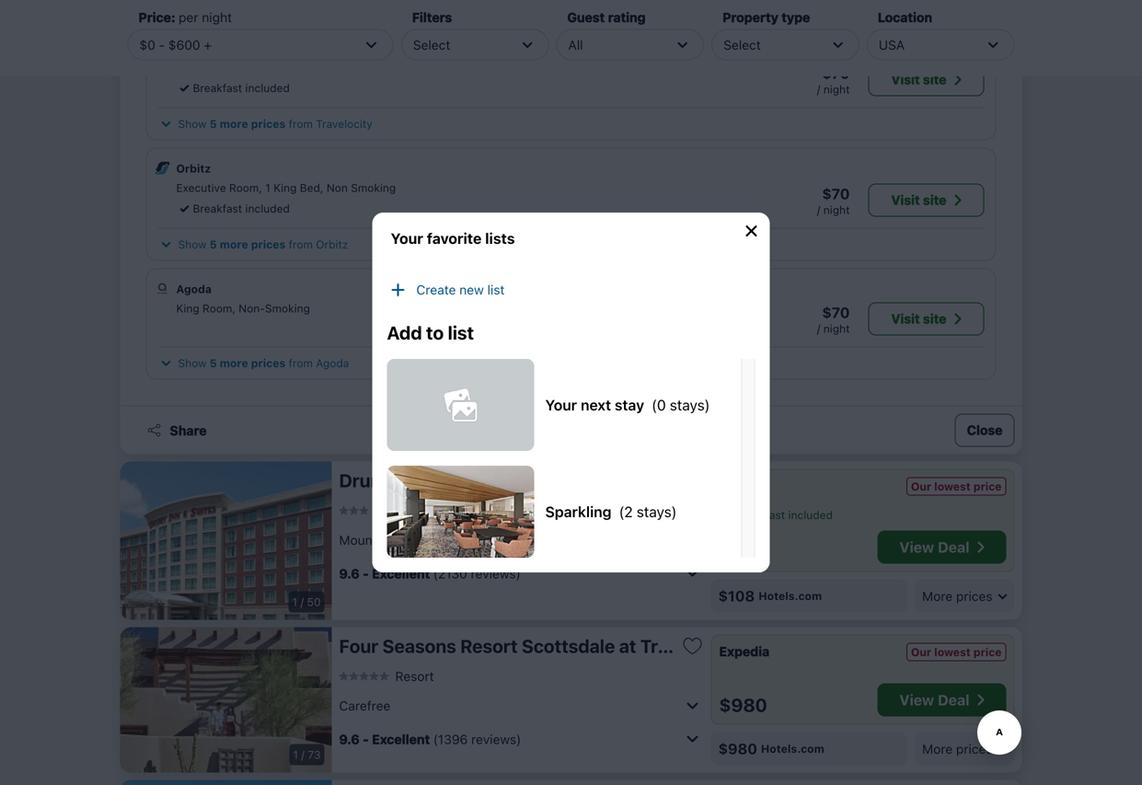Task type: vqa. For each thing, say whether or not it's contained in the screenshot.


Task type: describe. For each thing, give the bounding box(es) containing it.
$0
[[139, 37, 155, 52]]

&
[[424, 469, 437, 491]]

$600
[[168, 37, 200, 52]]

breakfast included
[[736, 509, 833, 521]]

3 visit site from the top
[[891, 311, 947, 326]]

view deal for $980
[[900, 691, 970, 709]]

more prices button for $108
[[915, 579, 1015, 613]]

hotel button
[[339, 502, 407, 518]]

/ for from agoda
[[817, 322, 821, 335]]

more for $108
[[922, 588, 953, 604]]

filters
[[412, 10, 452, 25]]

seasons
[[383, 635, 456, 657]]

price for $980
[[974, 646, 1002, 659]]

visit for executive room, 1 king bed, accessible, non smoking
[[891, 72, 920, 87]]

your next stay (0 stays)
[[545, 396, 710, 414]]

sparkling image
[[387, 466, 534, 558]]

non inside executive room, 1 king bed, accessible, non smoking breakfast included
[[389, 61, 410, 74]]

close button
[[955, 414, 1015, 447]]

breakfast included button for included
[[176, 200, 290, 217]]

king for breakfast
[[274, 61, 297, 74]]

rating
[[608, 10, 646, 25]]

more prices button for $980
[[915, 732, 1015, 765]]

visit site button for executive room, 1 king bed, accessible, non smoking
[[868, 63, 984, 96]]

create new list button
[[387, 279, 505, 301]]

mt.
[[499, 469, 528, 491]]

per
[[179, 10, 198, 25]]

view deal for $108
[[900, 538, 970, 556]]

/ for from orbitz
[[817, 203, 821, 216]]

9.6 for $108
[[339, 566, 360, 581]]

lowest for $108
[[934, 480, 971, 493]]

reviews) for $108
[[471, 566, 521, 581]]

3 5 from the top
[[210, 357, 217, 370]]

drury inn & suites mt. vernon
[[339, 469, 594, 491]]

0 horizontal spatial smoking
[[265, 302, 310, 315]]

next
[[581, 396, 611, 414]]

your for your favorite lists
[[391, 230, 423, 247]]

add to list
[[387, 322, 474, 343]]

share button
[[135, 414, 218, 447]]

mount vernon
[[339, 532, 423, 547]]

select for property type
[[724, 37, 761, 52]]

(2130
[[433, 566, 467, 581]]

deal for $108
[[938, 538, 970, 556]]

show 5 more prices from travelocity
[[178, 117, 373, 130]]

select for filters
[[413, 37, 450, 52]]

3 more from the top
[[220, 357, 248, 370]]

1 horizontal spatial travelocity
[[316, 117, 373, 130]]

5 for included
[[210, 238, 217, 251]]

property type
[[723, 10, 810, 25]]

at
[[619, 635, 636, 657]]

2 vertical spatial breakfast included button
[[719, 507, 833, 523]]

sparkling (2 stays)
[[545, 503, 677, 521]]

price:
[[139, 10, 175, 25]]

guest rating
[[567, 10, 646, 25]]

carefree button
[[339, 691, 704, 720]]

3 $70 from the top
[[822, 304, 850, 321]]

5 for breakfast
[[210, 117, 217, 130]]

9.6 - excellent (1396 reviews)
[[339, 732, 521, 747]]

scottsdale
[[522, 635, 615, 657]]

1 / 73
[[293, 748, 321, 761]]

resort button
[[339, 668, 434, 684]]

more prices for $108
[[922, 588, 993, 604]]

usa
[[879, 37, 905, 52]]

hotel
[[375, 503, 407, 518]]

accessible,
[[327, 61, 386, 74]]

3 site from the top
[[923, 311, 947, 326]]

lists
[[485, 230, 515, 247]]

site for executive room, 1 king bed, non smoking
[[923, 192, 947, 208]]

1 vertical spatial $980
[[718, 740, 757, 758]]

expedia for $108
[[719, 478, 770, 493]]

your next stay image
[[387, 359, 534, 451]]

night for show 5 more prices from travelocity
[[824, 83, 850, 96]]

price: per night
[[139, 10, 232, 25]]

prices for from agoda
[[251, 357, 286, 370]]

0 vertical spatial stays)
[[670, 396, 710, 414]]

1 left the 50
[[292, 596, 297, 608]]

executive room, 1 king bed, non smoking breakfast included
[[176, 181, 396, 215]]

drury inn & suites mt. vernon, (mount vernon, usa) image
[[120, 462, 332, 620]]

2 vertical spatial king
[[176, 302, 199, 315]]

from for orbitz
[[289, 238, 313, 251]]

more for $980
[[922, 741, 953, 756]]

suites
[[441, 469, 495, 491]]

excellent for $980
[[372, 732, 430, 747]]

inn
[[392, 469, 419, 491]]

expedia for $980
[[719, 644, 770, 659]]

room, for included
[[229, 181, 262, 194]]

type
[[782, 10, 810, 25]]

50
[[307, 596, 321, 608]]

1 vertical spatial agoda
[[316, 357, 349, 370]]

1 vertical spatial $108
[[718, 587, 755, 605]]

show for show 5 more prices from orbitz
[[178, 238, 207, 251]]

location
[[878, 10, 933, 25]]

king room, non-smoking
[[176, 302, 310, 315]]

1 inside executive room, 1 king bed, accessible, non smoking breakfast included
[[265, 61, 270, 74]]

view for $980
[[900, 691, 934, 709]]

1 vertical spatial orbitz
[[316, 238, 348, 251]]

sparkling
[[545, 503, 612, 521]]

your favorite lists
[[391, 230, 515, 247]]

show for show 5 more prices from travelocity
[[178, 117, 207, 130]]

executive room, 1 king bed, accessible, non smoking breakfast included
[[176, 61, 458, 94]]

included inside executive room, 1 king bed, non smoking breakfast included
[[245, 202, 290, 215]]

night for show 5 more prices from orbitz
[[824, 203, 850, 216]]

your for your next stay (0 stays)
[[545, 396, 577, 414]]

3 visit from the top
[[891, 311, 920, 326]]

breakfast included button for breakfast
[[176, 80, 290, 96]]

share
[[170, 423, 207, 438]]

prices for from travelocity
[[251, 117, 286, 130]]

view for $108
[[900, 538, 934, 556]]

four
[[339, 635, 378, 657]]

drury inn & suites mt. vernon button
[[339, 469, 674, 492]]

1 horizontal spatial vernon
[[532, 469, 594, 491]]

room, for breakfast
[[229, 61, 262, 74]]

list for create new list
[[487, 282, 505, 297]]

price for $108
[[974, 480, 1002, 493]]

visit site for executive room, 1 king bed, non smoking
[[891, 192, 947, 208]]

stay
[[615, 396, 644, 414]]

reviews) for $980
[[471, 732, 521, 747]]

0 vertical spatial $108
[[719, 541, 764, 563]]

create new list
[[417, 282, 505, 297]]

$70 / night for executive room, 1 king bed, non smoking
[[817, 185, 850, 216]]

smoking inside executive room, 1 king bed, accessible, non smoking breakfast included
[[413, 61, 458, 74]]

$0 - $600 +
[[139, 37, 212, 52]]



Task type: locate. For each thing, give the bounding box(es) containing it.
2 vertical spatial smoking
[[265, 302, 310, 315]]

visit for executive room, 1 king bed, non smoking
[[891, 192, 920, 208]]

our for $108
[[911, 480, 932, 493]]

1 vertical spatial room,
[[229, 181, 262, 194]]

2 vertical spatial more
[[220, 357, 248, 370]]

2 horizontal spatial smoking
[[413, 61, 458, 74]]

select down 'filters'
[[413, 37, 450, 52]]

0 horizontal spatial select
[[413, 37, 450, 52]]

king up show 5 more prices from orbitz
[[274, 181, 297, 194]]

- down mount
[[363, 566, 369, 581]]

included inside executive room, 1 king bed, accessible, non smoking breakfast included
[[245, 81, 290, 94]]

visit
[[891, 72, 920, 87], [891, 192, 920, 208], [891, 311, 920, 326]]

1 more prices from the top
[[922, 588, 993, 604]]

2 more from the top
[[922, 741, 953, 756]]

1 vertical spatial more prices
[[922, 741, 993, 756]]

- for $980
[[363, 732, 369, 747]]

0 horizontal spatial travelocity
[[176, 41, 238, 54]]

5 down the king room, non-smoking
[[210, 357, 217, 370]]

king up show 5 more prices from travelocity
[[274, 61, 297, 74]]

2 deal from the top
[[938, 691, 970, 709]]

2 lowest from the top
[[934, 646, 971, 659]]

3 from from the top
[[289, 357, 313, 370]]

non right the accessible,
[[389, 61, 410, 74]]

0 vertical spatial our lowest price
[[911, 480, 1002, 493]]

2 bed, from the top
[[300, 181, 324, 194]]

resort
[[460, 635, 518, 657], [395, 669, 434, 684]]

2 $70 / night from the top
[[817, 185, 850, 216]]

(0
[[652, 396, 666, 414]]

2 more prices from the top
[[922, 741, 993, 756]]

view deal
[[900, 538, 970, 556], [900, 691, 970, 709]]

$70
[[822, 64, 850, 82], [822, 185, 850, 203], [822, 304, 850, 321]]

your left favorite at top
[[391, 230, 423, 247]]

0 horizontal spatial orbitz
[[176, 162, 211, 175]]

0 vertical spatial orbitz
[[176, 162, 211, 175]]

0 vertical spatial travelocity
[[176, 41, 238, 54]]

included
[[245, 81, 290, 94], [245, 202, 290, 215], [788, 509, 833, 521]]

bed, inside executive room, 1 king bed, accessible, non smoking breakfast included
[[300, 61, 324, 74]]

our lowest price for $108
[[911, 480, 1002, 493]]

0 vertical spatial more
[[922, 588, 953, 604]]

1 horizontal spatial smoking
[[351, 181, 396, 194]]

2 more from the top
[[220, 238, 248, 251]]

1 excellent from the top
[[372, 566, 430, 581]]

our
[[911, 480, 932, 493], [911, 646, 932, 659]]

- for $108
[[363, 566, 369, 581]]

0 vertical spatial more prices
[[922, 588, 993, 604]]

night for show 5 more prices from agoda
[[824, 322, 850, 335]]

0 horizontal spatial vernon
[[381, 532, 423, 547]]

2 vertical spatial 5
[[210, 357, 217, 370]]

2 expedia from the top
[[719, 644, 770, 659]]

more up executive room, 1 king bed, non smoking breakfast included
[[220, 117, 248, 130]]

73
[[308, 748, 321, 761]]

1 visit from the top
[[891, 72, 920, 87]]

0 vertical spatial agoda
[[176, 283, 212, 295]]

more up the king room, non-smoking
[[220, 238, 248, 251]]

0 vertical spatial 9.6
[[339, 566, 360, 581]]

$70 for executive room, 1 king bed, accessible, non smoking
[[822, 64, 850, 82]]

from
[[289, 117, 313, 130], [289, 238, 313, 251], [289, 357, 313, 370]]

$108 down breakfast included
[[719, 541, 764, 563]]

1 horizontal spatial resort
[[460, 635, 518, 657]]

1 vertical spatial price
[[974, 646, 1002, 659]]

$108 up north
[[718, 587, 755, 605]]

1 $70 / night from the top
[[817, 64, 850, 96]]

stays) right (2 in the bottom right of the page
[[637, 503, 677, 521]]

2 vertical spatial visit
[[891, 311, 920, 326]]

0 horizontal spatial list
[[448, 322, 474, 343]]

0 vertical spatial king
[[274, 61, 297, 74]]

more down the king room, non-smoking
[[220, 357, 248, 370]]

1 vertical spatial hotels.com
[[761, 742, 825, 755]]

non inside executive room, 1 king bed, non smoking breakfast included
[[327, 181, 348, 194]]

breakfast inside executive room, 1 king bed, non smoking breakfast included
[[193, 202, 242, 215]]

to
[[426, 322, 444, 343]]

view deal button
[[878, 531, 1007, 564], [878, 683, 1007, 717]]

orbitz
[[176, 162, 211, 175], [316, 238, 348, 251]]

troon
[[640, 635, 690, 657]]

our lowest price
[[911, 480, 1002, 493], [911, 646, 1002, 659]]

executive for orbitz
[[176, 181, 226, 194]]

bed, down show 5 more prices from travelocity
[[300, 181, 324, 194]]

1 expedia from the top
[[719, 478, 770, 493]]

excellent down carefree
[[372, 732, 430, 747]]

0 vertical spatial breakfast
[[193, 81, 242, 94]]

from down executive room, 1 king bed, accessible, non smoking breakfast included
[[289, 117, 313, 130]]

2 vertical spatial included
[[788, 509, 833, 521]]

1 horizontal spatial orbitz
[[316, 238, 348, 251]]

reviews) down mount vernon button
[[471, 566, 521, 581]]

from for agoda
[[289, 357, 313, 370]]

1 view deal button from the top
[[878, 531, 1007, 564]]

1 visit site button from the top
[[868, 63, 984, 96]]

1 vertical spatial -
[[363, 566, 369, 581]]

2 select from the left
[[724, 37, 761, 52]]

executive up show 5 more prices from orbitz
[[176, 181, 226, 194]]

list right new
[[487, 282, 505, 297]]

deal
[[938, 538, 970, 556], [938, 691, 970, 709]]

show for show 5 more prices from agoda
[[178, 357, 207, 370]]

0 vertical spatial smoking
[[413, 61, 458, 74]]

view deal button for $980
[[878, 683, 1007, 717]]

smoking
[[413, 61, 458, 74], [351, 181, 396, 194], [265, 302, 310, 315]]

price
[[974, 480, 1002, 493], [974, 646, 1002, 659]]

2 from from the top
[[289, 238, 313, 251]]

2 visit site button from the top
[[868, 184, 984, 217]]

0 vertical spatial visit site button
[[868, 63, 984, 96]]

site
[[923, 72, 947, 87], [923, 192, 947, 208], [923, 311, 947, 326]]

select down 'property'
[[724, 37, 761, 52]]

list for add to list
[[448, 322, 474, 343]]

3 visit site button from the top
[[868, 302, 984, 336]]

king for included
[[274, 181, 297, 194]]

breakfast
[[193, 81, 242, 94], [193, 202, 242, 215], [736, 509, 785, 521]]

1 vertical spatial list
[[448, 322, 474, 343]]

0 vertical spatial more prices button
[[915, 579, 1015, 613]]

0 vertical spatial expedia
[[719, 478, 770, 493]]

0 vertical spatial deal
[[938, 538, 970, 556]]

executive for travelocity
[[176, 61, 226, 74]]

1 vertical spatial resort
[[395, 669, 434, 684]]

1 site from the top
[[923, 72, 947, 87]]

1 vertical spatial vernon
[[381, 532, 423, 547]]

bed, for non
[[300, 181, 324, 194]]

executive
[[176, 61, 226, 74], [176, 181, 226, 194]]

0 vertical spatial view
[[900, 538, 934, 556]]

3 show from the top
[[178, 357, 207, 370]]

2 excellent from the top
[[372, 732, 430, 747]]

0 vertical spatial view deal
[[900, 538, 970, 556]]

1 bed, from the top
[[300, 61, 324, 74]]

5 up the king room, non-smoking
[[210, 238, 217, 251]]

1 vertical spatial stays)
[[637, 503, 677, 521]]

resort up carefree button
[[460, 635, 518, 657]]

1 vertical spatial our lowest price
[[911, 646, 1002, 659]]

$70 for executive room, 1 king bed, non smoking
[[822, 185, 850, 203]]

excellent down mount vernon
[[372, 566, 430, 581]]

expedia up breakfast included
[[719, 478, 770, 493]]

2 price from the top
[[974, 646, 1002, 659]]

0 vertical spatial view deal button
[[878, 531, 1007, 564]]

drury
[[339, 469, 388, 491]]

3 $70 / night from the top
[[817, 304, 850, 335]]

bed, inside executive room, 1 king bed, non smoking breakfast included
[[300, 181, 324, 194]]

0 vertical spatial breakfast included button
[[176, 80, 290, 96]]

king left non-
[[176, 302, 199, 315]]

1 vertical spatial more
[[220, 238, 248, 251]]

your
[[391, 230, 423, 247], [545, 396, 577, 414]]

1 vertical spatial king
[[274, 181, 297, 194]]

travelocity down executive room, 1 king bed, accessible, non smoking breakfast included
[[316, 117, 373, 130]]

room,
[[229, 61, 262, 74], [229, 181, 262, 194], [203, 302, 236, 315]]

executive inside executive room, 1 king bed, non smoking breakfast included
[[176, 181, 226, 194]]

bed,
[[300, 61, 324, 74], [300, 181, 324, 194]]

list right the to
[[448, 322, 474, 343]]

1 from from the top
[[289, 117, 313, 130]]

1 5 from the top
[[210, 117, 217, 130]]

9.6
[[339, 566, 360, 581], [339, 732, 360, 747]]

north
[[694, 635, 744, 657]]

non-
[[239, 302, 265, 315]]

carefree
[[339, 698, 391, 713]]

2 vertical spatial site
[[923, 311, 947, 326]]

1 visit site from the top
[[891, 72, 947, 87]]

0 vertical spatial -
[[159, 37, 165, 52]]

0 horizontal spatial agoda
[[176, 283, 212, 295]]

1 price from the top
[[974, 480, 1002, 493]]

0 vertical spatial executive
[[176, 61, 226, 74]]

orbitz right orbitz image
[[176, 162, 211, 175]]

0 vertical spatial site
[[923, 72, 947, 87]]

agoda image
[[154, 280, 171, 297]]

room, left non-
[[203, 302, 236, 315]]

1 up show 5 more prices from travelocity
[[265, 61, 270, 74]]

0 vertical spatial visit
[[891, 72, 920, 87]]

new
[[460, 282, 484, 297]]

from down the king room, non-smoking
[[289, 357, 313, 370]]

hotels.com for $108
[[759, 590, 822, 602]]

1 horizontal spatial list
[[487, 282, 505, 297]]

our lowest price for $980
[[911, 646, 1002, 659]]

lowest for $980
[[934, 646, 971, 659]]

non
[[389, 61, 410, 74], [327, 181, 348, 194]]

mount vernon button
[[339, 525, 704, 555]]

your left next
[[545, 396, 577, 414]]

1 $70 from the top
[[822, 64, 850, 82]]

(1396
[[433, 732, 468, 747]]

list
[[487, 282, 505, 297], [448, 322, 474, 343]]

bed, left the accessible,
[[300, 61, 324, 74]]

1 vertical spatial visit site button
[[868, 184, 984, 217]]

2 vertical spatial $70
[[822, 304, 850, 321]]

9.6 for $980
[[339, 732, 360, 747]]

more for breakfast
[[220, 117, 248, 130]]

four seasons resort scottsdale at troon north, (carefree, usa) image
[[120, 627, 332, 773]]

1 select from the left
[[413, 37, 450, 52]]

more for included
[[220, 238, 248, 251]]

show down $600
[[178, 117, 207, 130]]

2 our lowest price from the top
[[911, 646, 1002, 659]]

expedia right the troon
[[719, 644, 770, 659]]

2 visit site from the top
[[891, 192, 947, 208]]

5
[[210, 117, 217, 130], [210, 238, 217, 251], [210, 357, 217, 370]]

excellent
[[372, 566, 430, 581], [372, 732, 430, 747]]

2 view deal button from the top
[[878, 683, 1007, 717]]

0 vertical spatial show
[[178, 117, 207, 130]]

excellent for $108
[[372, 566, 430, 581]]

vernon down 'hotel' at the left of page
[[381, 532, 423, 547]]

0 vertical spatial $70
[[822, 64, 850, 82]]

9.6 - excellent (2130 reviews)
[[339, 566, 521, 581]]

0 horizontal spatial resort
[[395, 669, 434, 684]]

visit site button for executive room, 1 king bed, non smoking
[[868, 184, 984, 217]]

our for $980
[[911, 646, 932, 659]]

show 5 more prices from orbitz
[[178, 238, 348, 251]]

1 executive from the top
[[176, 61, 226, 74]]

$980
[[719, 694, 767, 716], [718, 740, 757, 758]]

2 view deal from the top
[[900, 691, 970, 709]]

1 inside executive room, 1 king bed, non smoking breakfast included
[[265, 181, 270, 194]]

expedia
[[719, 478, 770, 493], [719, 644, 770, 659]]

show up share
[[178, 357, 207, 370]]

show 5 more prices from agoda
[[178, 357, 349, 370]]

breakfast included button
[[176, 80, 290, 96], [176, 200, 290, 217], [719, 507, 833, 523]]

1 vertical spatial visit site
[[891, 192, 947, 208]]

1 more prices button from the top
[[915, 579, 1015, 613]]

add
[[387, 322, 422, 343]]

2 site from the top
[[923, 192, 947, 208]]

- down carefree
[[363, 732, 369, 747]]

from down executive room, 1 king bed, non smoking breakfast included
[[289, 238, 313, 251]]

2 5 from the top
[[210, 238, 217, 251]]

king
[[274, 61, 297, 74], [274, 181, 297, 194], [176, 302, 199, 315]]

1 vertical spatial deal
[[938, 691, 970, 709]]

1 deal from the top
[[938, 538, 970, 556]]

0 horizontal spatial your
[[391, 230, 423, 247]]

room, up show 5 more prices from orbitz
[[229, 181, 262, 194]]

0 vertical spatial $980
[[719, 694, 767, 716]]

2 vertical spatial room,
[[203, 302, 236, 315]]

more prices
[[922, 588, 993, 604], [922, 741, 993, 756]]

1 vertical spatial included
[[245, 202, 290, 215]]

9.6 down mount
[[339, 566, 360, 581]]

reviews) down carefree button
[[471, 732, 521, 747]]

2 vertical spatial visit site
[[891, 311, 947, 326]]

2 vertical spatial breakfast
[[736, 509, 785, 521]]

travelocity image
[[154, 39, 171, 56]]

four seasons resort scottsdale at troon north
[[339, 635, 744, 657]]

0 vertical spatial lowest
[[934, 480, 971, 493]]

-
[[159, 37, 165, 52], [363, 566, 369, 581], [363, 732, 369, 747]]

executive inside executive room, 1 king bed, accessible, non smoking breakfast included
[[176, 61, 226, 74]]

2 view from the top
[[900, 691, 934, 709]]

1 vertical spatial view deal
[[900, 691, 970, 709]]

1 vertical spatial visit
[[891, 192, 920, 208]]

room, inside executive room, 1 king bed, non smoking breakfast included
[[229, 181, 262, 194]]

select
[[413, 37, 450, 52], [724, 37, 761, 52]]

stays)
[[670, 396, 710, 414], [637, 503, 677, 521]]

close
[[967, 423, 1003, 438]]

1 vertical spatial excellent
[[372, 732, 430, 747]]

2 our from the top
[[911, 646, 932, 659]]

1 horizontal spatial agoda
[[316, 357, 349, 370]]

all
[[568, 37, 583, 52]]

2 visit from the top
[[891, 192, 920, 208]]

2 vertical spatial from
[[289, 357, 313, 370]]

more prices button
[[915, 579, 1015, 613], [915, 732, 1015, 765]]

1 vertical spatial show
[[178, 238, 207, 251]]

resort down seasons
[[395, 669, 434, 684]]

comfort inn & suites colonial, (sturbridge, usa) image
[[120, 780, 332, 785]]

vernon up sparkling
[[532, 469, 594, 491]]

1 vertical spatial view
[[900, 691, 934, 709]]

/ for from travelocity
[[817, 83, 821, 96]]

guest
[[567, 10, 605, 25]]

0 vertical spatial your
[[391, 230, 423, 247]]

show up the king room, non-smoking
[[178, 238, 207, 251]]

2 vertical spatial show
[[178, 357, 207, 370]]

room, up show 5 more prices from travelocity
[[229, 61, 262, 74]]

from for travelocity
[[289, 117, 313, 130]]

/
[[817, 83, 821, 96], [817, 203, 821, 216], [817, 322, 821, 335], [301, 596, 304, 608], [301, 748, 305, 761]]

visit site button
[[868, 63, 984, 96], [868, 184, 984, 217], [868, 302, 984, 336]]

king inside executive room, 1 king bed, non smoking breakfast included
[[274, 181, 297, 194]]

stays) right (0
[[670, 396, 710, 414]]

1 our lowest price from the top
[[911, 480, 1002, 493]]

1 more from the top
[[220, 117, 248, 130]]

bed, for accessible,
[[300, 61, 324, 74]]

king inside executive room, 1 king bed, accessible, non smoking breakfast included
[[274, 61, 297, 74]]

four seasons resort scottsdale at troon north button
[[339, 635, 744, 658]]

1 vertical spatial $70
[[822, 185, 850, 203]]

2 9.6 from the top
[[339, 732, 360, 747]]

reviews)
[[471, 566, 521, 581], [471, 732, 521, 747]]

1 left 73
[[293, 748, 298, 761]]

1 vertical spatial more prices button
[[915, 732, 1015, 765]]

2 vertical spatial -
[[363, 732, 369, 747]]

1 vertical spatial $70 / night
[[817, 185, 850, 216]]

0 vertical spatial resort
[[460, 635, 518, 657]]

site for executive room, 1 king bed, accessible, non smoking
[[923, 72, 947, 87]]

+
[[204, 37, 212, 52]]

1
[[265, 61, 270, 74], [265, 181, 270, 194], [292, 596, 297, 608], [293, 748, 298, 761]]

visit site for executive room, 1 king bed, accessible, non smoking
[[891, 72, 947, 87]]

5 down +
[[210, 117, 217, 130]]

1 vertical spatial our
[[911, 646, 932, 659]]

travelocity down per in the left of the page
[[176, 41, 238, 54]]

2 vertical spatial $70 / night
[[817, 304, 850, 335]]

favorite
[[427, 230, 482, 247]]

1 horizontal spatial non
[[389, 61, 410, 74]]

view deal button for $108
[[878, 531, 1007, 564]]

property
[[723, 10, 779, 25]]

non down show 5 more prices from travelocity
[[327, 181, 348, 194]]

2 more prices button from the top
[[915, 732, 1015, 765]]

1 lowest from the top
[[934, 480, 971, 493]]

0 vertical spatial from
[[289, 117, 313, 130]]

1 view deal from the top
[[900, 538, 970, 556]]

1 vertical spatial bed,
[[300, 181, 324, 194]]

list inside button
[[487, 282, 505, 297]]

1 more from the top
[[922, 588, 953, 604]]

1 view from the top
[[900, 538, 934, 556]]

deal for $980
[[938, 691, 970, 709]]

1 vertical spatial your
[[545, 396, 577, 414]]

0 vertical spatial $70 / night
[[817, 64, 850, 96]]

agoda
[[176, 283, 212, 295], [316, 357, 349, 370]]

view
[[900, 538, 934, 556], [900, 691, 934, 709]]

travelocity
[[176, 41, 238, 54], [316, 117, 373, 130]]

2 executive from the top
[[176, 181, 226, 194]]

$70 / night for executive room, 1 king bed, accessible, non smoking
[[817, 64, 850, 96]]

(2
[[619, 503, 633, 521]]

1 show from the top
[[178, 117, 207, 130]]

more prices for $980
[[922, 741, 993, 756]]

prices
[[251, 117, 286, 130], [251, 238, 286, 251], [251, 357, 286, 370], [956, 588, 993, 604], [956, 741, 993, 756]]

1 vertical spatial 9.6
[[339, 732, 360, 747]]

9.6 down carefree
[[339, 732, 360, 747]]

more
[[922, 588, 953, 604], [922, 741, 953, 756]]

0 vertical spatial visit site
[[891, 72, 947, 87]]

0 vertical spatial reviews)
[[471, 566, 521, 581]]

- right the '$0' on the top
[[159, 37, 165, 52]]

1 vertical spatial breakfast included button
[[176, 200, 290, 217]]

smoking inside executive room, 1 king bed, non smoking breakfast included
[[351, 181, 396, 194]]

hotels.com for $980
[[761, 742, 825, 755]]

2 $70 from the top
[[822, 185, 850, 203]]

$70 / night
[[817, 64, 850, 96], [817, 185, 850, 216], [817, 304, 850, 335]]

prices for from orbitz
[[251, 238, 286, 251]]

1 vertical spatial expedia
[[719, 644, 770, 659]]

1 our from the top
[[911, 480, 932, 493]]

1 / 50
[[292, 596, 321, 608]]

2 show from the top
[[178, 238, 207, 251]]

1 9.6 from the top
[[339, 566, 360, 581]]

mount
[[339, 532, 377, 547]]

executive down +
[[176, 61, 226, 74]]

0 vertical spatial more
[[220, 117, 248, 130]]

0 horizontal spatial non
[[327, 181, 348, 194]]

create
[[417, 282, 456, 297]]

orbitz image
[[154, 160, 171, 176]]

breakfast inside executive room, 1 king bed, accessible, non smoking breakfast included
[[193, 81, 242, 94]]

visit site
[[891, 72, 947, 87], [891, 192, 947, 208], [891, 311, 947, 326]]

show
[[178, 117, 207, 130], [178, 238, 207, 251], [178, 357, 207, 370]]

room, inside executive room, 1 king bed, accessible, non smoking breakfast included
[[229, 61, 262, 74]]

1 up show 5 more prices from orbitz
[[265, 181, 270, 194]]

orbitz down executive room, 1 king bed, non smoking breakfast included
[[316, 238, 348, 251]]

0 vertical spatial non
[[389, 61, 410, 74]]



